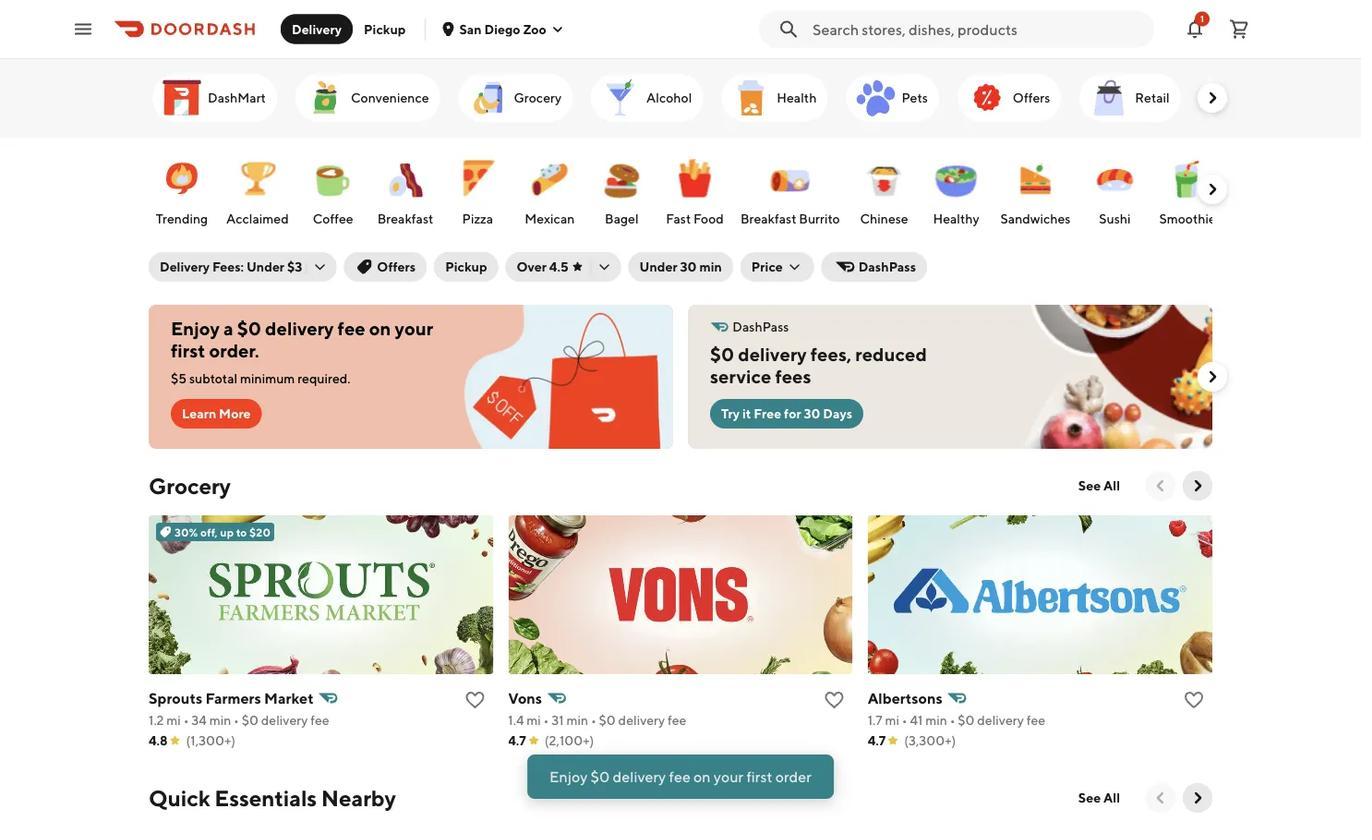 Task type: describe. For each thing, give the bounding box(es) containing it.
quick essentials nearby
[[149, 785, 396, 811]]

dashmart
[[208, 90, 266, 105]]

nearby
[[321, 785, 396, 811]]

subtotal
[[189, 371, 238, 386]]

1.2
[[149, 713, 164, 728]]

$5
[[171, 371, 187, 386]]

pickup for the left 'pickup' 'button'
[[364, 21, 406, 36]]

dashpass inside button
[[859, 259, 916, 274]]

price button
[[741, 252, 814, 282]]

breakfast for breakfast
[[377, 211, 433, 226]]

1 vertical spatial dashpass
[[733, 319, 789, 334]]

offers link
[[958, 74, 1061, 122]]

it
[[742, 406, 751, 421]]

click to add this store to your saved list image for vons
[[824, 689, 846, 711]]

open menu image
[[72, 18, 94, 40]]

health link
[[722, 74, 828, 122]]

essentials
[[215, 785, 317, 811]]

minimum
[[240, 371, 295, 386]]

1 vertical spatial your
[[714, 768, 744, 785]]

delivery for delivery fees: under $3
[[160, 259, 210, 274]]

to
[[236, 526, 247, 538]]

alcohol
[[647, 90, 692, 105]]

price
[[752, 259, 783, 274]]

delivery inside enjoy a $0 delivery fee on your first order. $5 subtotal minimum required.
[[265, 318, 334, 339]]

click to add this store to your saved list image for sprouts farmers market
[[464, 689, 486, 711]]

order
[[775, 768, 812, 785]]

first inside enjoy a $0 delivery fee on your first order. $5 subtotal minimum required.
[[171, 340, 205, 362]]

$​0 for albertsons
[[958, 713, 975, 728]]

under inside button
[[640, 259, 678, 274]]

1.4 mi • 31 min • $​0 delivery fee
[[508, 713, 687, 728]]

previous button of carousel image
[[1152, 789, 1170, 807]]

fees
[[775, 366, 811, 387]]

your inside enjoy a $0 delivery fee on your first order. $5 subtotal minimum required.
[[395, 318, 433, 339]]

enjoy for a
[[171, 318, 220, 339]]

chinese
[[860, 211, 909, 226]]

reduced
[[855, 344, 927, 365]]

catering image
[[1207, 76, 1251, 120]]

0 horizontal spatial grocery link
[[149, 471, 231, 501]]

learn
[[182, 406, 216, 421]]

1.4
[[508, 713, 524, 728]]

dashpass button
[[822, 252, 927, 282]]

pets image
[[854, 76, 898, 120]]

delivery button
[[281, 14, 353, 44]]

alcohol link
[[591, 74, 703, 122]]

1 vertical spatial 30
[[804, 406, 821, 421]]

(3,300+)
[[904, 733, 956, 748]]

1 horizontal spatial on
[[694, 768, 711, 785]]

health
[[777, 90, 817, 105]]

offers image
[[965, 76, 1009, 120]]

albertsons
[[868, 689, 943, 707]]

$0 inside enjoy a $0 delivery fee on your first order. $5 subtotal minimum required.
[[237, 318, 261, 339]]

bagel
[[605, 211, 639, 226]]

delivery for delivery
[[292, 21, 342, 36]]

retail
[[1135, 90, 1170, 105]]

30%
[[175, 526, 198, 538]]

over
[[517, 259, 547, 274]]

see all link for grocery
[[1067, 471, 1131, 501]]

under 30 min button
[[629, 252, 733, 282]]

pizza
[[462, 211, 493, 226]]

see all for quick essentials nearby
[[1079, 790, 1120, 805]]

quick
[[149, 785, 210, 811]]

pets
[[902, 90, 928, 105]]

mi for albertsons
[[885, 713, 900, 728]]

4.8
[[149, 733, 168, 748]]

free
[[754, 406, 781, 421]]

under 30 min
[[640, 259, 722, 274]]

mexican
[[525, 211, 575, 226]]

market
[[264, 689, 314, 707]]

see all for grocery
[[1079, 478, 1120, 493]]

$20
[[249, 526, 271, 538]]

convenience
[[351, 90, 429, 105]]

over 4.5
[[517, 259, 569, 274]]

fast
[[666, 211, 691, 226]]

1 under from the left
[[247, 259, 284, 274]]

for
[[784, 406, 801, 421]]

min for sprouts farmers market
[[209, 713, 231, 728]]

sushi
[[1099, 211, 1131, 226]]

grocery image
[[466, 76, 510, 120]]

delivery down market
[[261, 713, 308, 728]]

quick essentials nearby link
[[149, 783, 396, 813]]

mi for vons
[[527, 713, 541, 728]]

try it free for 30 days
[[721, 406, 853, 421]]

fees,
[[811, 344, 852, 365]]

delivery right 41
[[977, 713, 1024, 728]]

enjoy a $0 delivery fee on your first order. $5 subtotal minimum required.
[[171, 318, 433, 386]]

min inside button
[[700, 259, 722, 274]]

required.
[[298, 371, 351, 386]]

san diego zoo
[[459, 21, 547, 36]]

see for grocery
[[1079, 478, 1101, 493]]

over 4.5 button
[[506, 252, 621, 282]]

enjoy for $0
[[550, 768, 588, 785]]

sprouts
[[149, 689, 202, 707]]

Store search: begin typing to search for stores available on DoorDash text field
[[813, 19, 1143, 39]]

acclaimed
[[226, 211, 289, 226]]

san diego zoo button
[[441, 21, 565, 36]]

retail link
[[1080, 74, 1181, 122]]

0 horizontal spatial 30
[[680, 259, 697, 274]]

1 • from the left
[[183, 713, 189, 728]]

$0 inside $0 delivery fees, reduced service fees
[[710, 344, 734, 365]]

fee for albertsons
[[1027, 713, 1046, 728]]

0 horizontal spatial pickup button
[[353, 14, 417, 44]]

1.2 mi • 34 min • $​0 delivery fee
[[149, 713, 329, 728]]

on inside enjoy a $0 delivery fee on your first order. $5 subtotal minimum required.
[[369, 318, 391, 339]]

pickup for the bottommost 'pickup' 'button'
[[445, 259, 487, 274]]

burrito
[[799, 211, 840, 226]]

san
[[459, 21, 482, 36]]

0 vertical spatial offers
[[1013, 90, 1050, 105]]

fee for vons
[[668, 713, 687, 728]]

4.5
[[549, 259, 569, 274]]

up
[[220, 526, 234, 538]]



Task type: locate. For each thing, give the bounding box(es) containing it.
0 vertical spatial enjoy
[[171, 318, 220, 339]]

2 breakfast from the left
[[741, 211, 797, 226]]

mi right 1.7
[[885, 713, 900, 728]]

1 horizontal spatial grocery link
[[459, 74, 573, 122]]

1
[[1201, 13, 1204, 24]]

0 horizontal spatial click to add this store to your saved list image
[[464, 689, 486, 711]]

0 horizontal spatial delivery
[[160, 259, 210, 274]]

1 horizontal spatial offers
[[1013, 90, 1050, 105]]

on left the order
[[694, 768, 711, 785]]

0 vertical spatial your
[[395, 318, 433, 339]]

0 horizontal spatial first
[[171, 340, 205, 362]]

1 vertical spatial offers
[[377, 259, 416, 274]]

a
[[223, 318, 233, 339]]

$0 right a
[[237, 318, 261, 339]]

30% off, up to $20
[[175, 526, 271, 538]]

pickup button down pizza
[[434, 252, 498, 282]]

first up $5
[[171, 340, 205, 362]]

next button of carousel image
[[1203, 89, 1222, 107], [1203, 368, 1222, 386], [1189, 477, 1207, 495], [1189, 789, 1207, 807]]

0 horizontal spatial enjoy
[[171, 318, 220, 339]]

1 horizontal spatial pickup
[[445, 259, 487, 274]]

offers inside button
[[377, 259, 416, 274]]

mi for sprouts farmers market
[[167, 713, 181, 728]]

diego
[[484, 21, 521, 36]]

delivery down 1.4 mi • 31 min • $​0 delivery fee
[[613, 768, 666, 785]]

1 vertical spatial see all link
[[1067, 783, 1131, 813]]

0 items, open order cart image
[[1228, 18, 1251, 40]]

alcohol image
[[598, 76, 643, 120]]

1 mi from the left
[[167, 713, 181, 728]]

grocery link down 'san diego zoo' popup button
[[459, 74, 573, 122]]

0 horizontal spatial pickup
[[364, 21, 406, 36]]

fees:
[[212, 259, 244, 274]]

1 horizontal spatial $0
[[591, 768, 610, 785]]

farmers
[[205, 689, 261, 707]]

1 vertical spatial grocery
[[149, 472, 231, 499]]

order.
[[209, 340, 259, 362]]

4.7 for albertsons
[[868, 733, 886, 748]]

1 horizontal spatial your
[[714, 768, 744, 785]]

delivery left fees:
[[160, 259, 210, 274]]

dashmart link
[[152, 74, 277, 122]]

dashmart image
[[160, 76, 204, 120]]

breakfast up offers button at the left top of page
[[377, 211, 433, 226]]

min right the 31
[[567, 713, 588, 728]]

see
[[1079, 478, 1101, 493], [1079, 790, 1101, 805]]

1 horizontal spatial enjoy
[[550, 768, 588, 785]]

0 vertical spatial pickup
[[364, 21, 406, 36]]

$​0 down farmers
[[242, 713, 259, 728]]

your down offers button at the left top of page
[[395, 318, 433, 339]]

2 4.7 from the left
[[868, 733, 886, 748]]

0 vertical spatial dashpass
[[859, 259, 916, 274]]

pickup down pizza
[[445, 259, 487, 274]]

4.7 for vons
[[508, 733, 526, 748]]

dashpass up service
[[733, 319, 789, 334]]

• up (2,100+)
[[591, 713, 596, 728]]

min for vons
[[567, 713, 588, 728]]

next button of carousel image
[[1203, 180, 1222, 199]]

more
[[219, 406, 251, 421]]

breakfast
[[377, 211, 433, 226], [741, 211, 797, 226]]

34
[[191, 713, 207, 728]]

3 mi from the left
[[885, 713, 900, 728]]

1 all from the top
[[1104, 478, 1120, 493]]

offers
[[1013, 90, 1050, 105], [377, 259, 416, 274]]

fee
[[338, 318, 365, 339], [310, 713, 329, 728], [668, 713, 687, 728], [1027, 713, 1046, 728], [669, 768, 691, 785]]

0 horizontal spatial your
[[395, 318, 433, 339]]

• left the 31
[[544, 713, 549, 728]]

all left previous button of carousel image
[[1104, 478, 1120, 493]]

min right 34
[[209, 713, 231, 728]]

0 vertical spatial grocery link
[[459, 74, 573, 122]]

delivery fees: under $3
[[160, 259, 302, 274]]

1 breakfast from the left
[[377, 211, 433, 226]]

breakfast up "price"
[[741, 211, 797, 226]]

see all left previous button of carousel icon
[[1079, 790, 1120, 805]]

under left $3
[[247, 259, 284, 274]]

2 $​0 from the left
[[599, 713, 616, 728]]

$0 delivery fees, reduced service fees
[[710, 344, 927, 387]]

0 vertical spatial see all link
[[1067, 471, 1131, 501]]

see left previous button of carousel image
[[1079, 478, 1101, 493]]

min down food
[[700, 259, 722, 274]]

notification bell image
[[1184, 18, 1206, 40]]

zoo
[[523, 21, 547, 36]]

0 vertical spatial on
[[369, 318, 391, 339]]

1 see all link from the top
[[1067, 471, 1131, 501]]

2 see from the top
[[1079, 790, 1101, 805]]

healthy
[[933, 211, 980, 226]]

grocery
[[514, 90, 562, 105], [149, 472, 231, 499]]

mi right "1.2"
[[167, 713, 181, 728]]

4.7
[[508, 733, 526, 748], [868, 733, 886, 748]]

0 vertical spatial delivery
[[292, 21, 342, 36]]

delivery up required.
[[265, 318, 334, 339]]

1 vertical spatial on
[[694, 768, 711, 785]]

2 click to add this store to your saved list image from the left
[[824, 689, 846, 711]]

see all left previous button of carousel image
[[1079, 478, 1120, 493]]

on
[[369, 318, 391, 339], [694, 768, 711, 785]]

enjoy down (2,100+)
[[550, 768, 588, 785]]

4 • from the left
[[591, 713, 596, 728]]

1 horizontal spatial click to add this store to your saved list image
[[824, 689, 846, 711]]

click to add this store to your saved list image
[[464, 689, 486, 711], [824, 689, 846, 711]]

all for quick essentials nearby
[[1104, 790, 1120, 805]]

3 • from the left
[[544, 713, 549, 728]]

6 • from the left
[[950, 713, 955, 728]]

1 vertical spatial pickup button
[[434, 252, 498, 282]]

2 see all link from the top
[[1067, 783, 1131, 813]]

delivery up convenience image
[[292, 21, 342, 36]]

smoothie
[[1159, 211, 1216, 226]]

retail image
[[1087, 76, 1132, 120]]

pets link
[[846, 74, 939, 122]]

1 horizontal spatial $​0
[[599, 713, 616, 728]]

0 vertical spatial see
[[1079, 478, 1101, 493]]

see all link for quick essentials nearby
[[1067, 783, 1131, 813]]

1 horizontal spatial 4.7
[[868, 733, 886, 748]]

• up (3,300+)
[[950, 713, 955, 728]]

1 horizontal spatial breakfast
[[741, 211, 797, 226]]

2 horizontal spatial $​0
[[958, 713, 975, 728]]

health image
[[729, 76, 773, 120]]

off,
[[200, 526, 218, 538]]

under down "fast"
[[640, 259, 678, 274]]

service
[[710, 366, 771, 387]]

0 vertical spatial see all
[[1079, 478, 1120, 493]]

1.7
[[868, 713, 883, 728]]

2 all from the top
[[1104, 790, 1120, 805]]

1 horizontal spatial under
[[640, 259, 678, 274]]

grocery up 30% in the bottom of the page
[[149, 472, 231, 499]]

previous button of carousel image
[[1152, 477, 1170, 495]]

under
[[247, 259, 284, 274], [640, 259, 678, 274]]

30 down fast food
[[680, 259, 697, 274]]

see all link left previous button of carousel icon
[[1067, 783, 1131, 813]]

1 vertical spatial first
[[747, 768, 773, 785]]

$3
[[287, 259, 302, 274]]

first
[[171, 340, 205, 362], [747, 768, 773, 785]]

(2,100+)
[[545, 733, 594, 748]]

enjoy inside enjoy a $0 delivery fee on your first order. $5 subtotal minimum required.
[[171, 318, 220, 339]]

5 • from the left
[[902, 713, 908, 728]]

0 horizontal spatial on
[[369, 318, 391, 339]]

grocery link up 30% in the bottom of the page
[[149, 471, 231, 501]]

offers button
[[344, 252, 427, 282]]

$​0
[[242, 713, 259, 728], [599, 713, 616, 728], [958, 713, 975, 728]]

see all
[[1079, 478, 1120, 493], [1079, 790, 1120, 805]]

breakfast burrito
[[741, 211, 840, 226]]

4.7 down 1.4
[[508, 733, 526, 748]]

learn more
[[182, 406, 251, 421]]

pickup button
[[353, 14, 417, 44], [434, 252, 498, 282]]

• left 41
[[902, 713, 908, 728]]

$0
[[237, 318, 261, 339], [710, 344, 734, 365], [591, 768, 610, 785]]

convenience image
[[303, 76, 347, 120]]

1 vertical spatial delivery
[[160, 259, 210, 274]]

1 horizontal spatial mi
[[527, 713, 541, 728]]

$​0 for sprouts farmers market
[[242, 713, 259, 728]]

food
[[694, 211, 724, 226]]

enjoy
[[171, 318, 220, 339], [550, 768, 588, 785]]

1 vertical spatial pickup
[[445, 259, 487, 274]]

see for quick essentials nearby
[[1079, 790, 1101, 805]]

mi
[[167, 713, 181, 728], [527, 713, 541, 728], [885, 713, 900, 728]]

1 4.7 from the left
[[508, 733, 526, 748]]

try
[[721, 406, 740, 421]]

0 vertical spatial first
[[171, 340, 205, 362]]

•
[[183, 713, 189, 728], [234, 713, 239, 728], [544, 713, 549, 728], [591, 713, 596, 728], [902, 713, 908, 728], [950, 713, 955, 728]]

0 horizontal spatial 4.7
[[508, 733, 526, 748]]

pickup button up convenience
[[353, 14, 417, 44]]

see left previous button of carousel icon
[[1079, 790, 1101, 805]]

1 vertical spatial see
[[1079, 790, 1101, 805]]

2 • from the left
[[234, 713, 239, 728]]

• down farmers
[[234, 713, 239, 728]]

30
[[680, 259, 697, 274], [804, 406, 821, 421]]

breakfast for breakfast burrito
[[741, 211, 797, 226]]

convenience link
[[295, 74, 440, 122]]

31
[[552, 713, 564, 728]]

fee inside enjoy a $0 delivery fee on your first order. $5 subtotal minimum required.
[[338, 318, 365, 339]]

1 vertical spatial grocery link
[[149, 471, 231, 501]]

1 vertical spatial all
[[1104, 790, 1120, 805]]

0 vertical spatial $0
[[237, 318, 261, 339]]

2 mi from the left
[[527, 713, 541, 728]]

click to add this store to your saved list image left vons
[[464, 689, 486, 711]]

1 click to add this store to your saved list image from the left
[[464, 689, 486, 711]]

0 vertical spatial grocery
[[514, 90, 562, 105]]

min for albertsons
[[926, 713, 947, 728]]

mi right 1.4
[[527, 713, 541, 728]]

1 vertical spatial enjoy
[[550, 768, 588, 785]]

0 vertical spatial all
[[1104, 478, 1120, 493]]

all for grocery
[[1104, 478, 1120, 493]]

enjoy $0 delivery fee on your first order
[[550, 768, 812, 785]]

3 $​0 from the left
[[958, 713, 975, 728]]

1 see from the top
[[1079, 478, 1101, 493]]

2 horizontal spatial $0
[[710, 344, 734, 365]]

0 horizontal spatial breakfast
[[377, 211, 433, 226]]

1 $​0 from the left
[[242, 713, 259, 728]]

0 horizontal spatial grocery
[[149, 472, 231, 499]]

0 horizontal spatial $0
[[237, 318, 261, 339]]

1 horizontal spatial grocery
[[514, 90, 562, 105]]

0 horizontal spatial offers
[[377, 259, 416, 274]]

see all link left previous button of carousel image
[[1067, 471, 1131, 501]]

grocery link
[[459, 74, 573, 122], [149, 471, 231, 501]]

grocery right grocery icon
[[514, 90, 562, 105]]

4.7 down 1.7
[[868, 733, 886, 748]]

learn more button
[[171, 399, 262, 429]]

30 right the for
[[804, 406, 821, 421]]

coffee
[[313, 211, 353, 226]]

1 horizontal spatial first
[[747, 768, 773, 785]]

days
[[823, 406, 853, 421]]

$​0 for vons
[[599, 713, 616, 728]]

delivery inside button
[[292, 21, 342, 36]]

0 horizontal spatial under
[[247, 259, 284, 274]]

0 vertical spatial pickup button
[[353, 14, 417, 44]]

1 vertical spatial see all
[[1079, 790, 1120, 805]]

min right 41
[[926, 713, 947, 728]]

delivery up fees
[[738, 344, 807, 365]]

acclaimed link
[[223, 147, 292, 232]]

pickup
[[364, 21, 406, 36], [445, 259, 487, 274]]

delivery up enjoy $0 delivery fee on your first order
[[618, 713, 665, 728]]

$​0 right 41
[[958, 713, 975, 728]]

1.7 mi • 41 min • $​0 delivery fee
[[868, 713, 1046, 728]]

1 horizontal spatial pickup button
[[434, 252, 498, 282]]

enjoy left a
[[171, 318, 220, 339]]

dashpass
[[859, 259, 916, 274], [733, 319, 789, 334]]

delivery inside $0 delivery fees, reduced service fees
[[738, 344, 807, 365]]

1 see all from the top
[[1079, 478, 1120, 493]]

(1,300+)
[[186, 733, 236, 748]]

2 under from the left
[[640, 259, 678, 274]]

vons
[[508, 689, 542, 707]]

0 horizontal spatial $​0
[[242, 713, 259, 728]]

1 horizontal spatial 30
[[804, 406, 821, 421]]

0 horizontal spatial dashpass
[[733, 319, 789, 334]]

click to add this store to your saved list image
[[1183, 689, 1205, 711]]

2 vertical spatial $0
[[591, 768, 610, 785]]

$0 down (2,100+)
[[591, 768, 610, 785]]

try it free for 30 days button
[[710, 399, 864, 429]]

2 see all from the top
[[1079, 790, 1120, 805]]

1 horizontal spatial dashpass
[[859, 259, 916, 274]]

on down offers button at the left top of page
[[369, 318, 391, 339]]

sprouts farmers market
[[149, 689, 314, 707]]

2 horizontal spatial mi
[[885, 713, 900, 728]]

all left previous button of carousel icon
[[1104, 790, 1120, 805]]

trending
[[156, 211, 208, 226]]

0 vertical spatial 30
[[680, 259, 697, 274]]

41
[[910, 713, 923, 728]]

dashpass down chinese
[[859, 259, 916, 274]]

1 horizontal spatial delivery
[[292, 21, 342, 36]]

your left the order
[[714, 768, 744, 785]]

pickup right delivery button
[[364, 21, 406, 36]]

first left the order
[[747, 768, 773, 785]]

$​0 right the 31
[[599, 713, 616, 728]]

1 vertical spatial $0
[[710, 344, 734, 365]]

all
[[1104, 478, 1120, 493], [1104, 790, 1120, 805]]

trending link
[[151, 147, 213, 232]]

sandwiches
[[1001, 211, 1071, 226]]

0 horizontal spatial mi
[[167, 713, 181, 728]]

click to add this store to your saved list image left albertsons on the right bottom of the page
[[824, 689, 846, 711]]

fee for sprouts farmers market
[[310, 713, 329, 728]]

• left 34
[[183, 713, 189, 728]]

fast food
[[666, 211, 724, 226]]

$0 up service
[[710, 344, 734, 365]]



Task type: vqa. For each thing, say whether or not it's contained in the screenshot.
Health 'link'
yes



